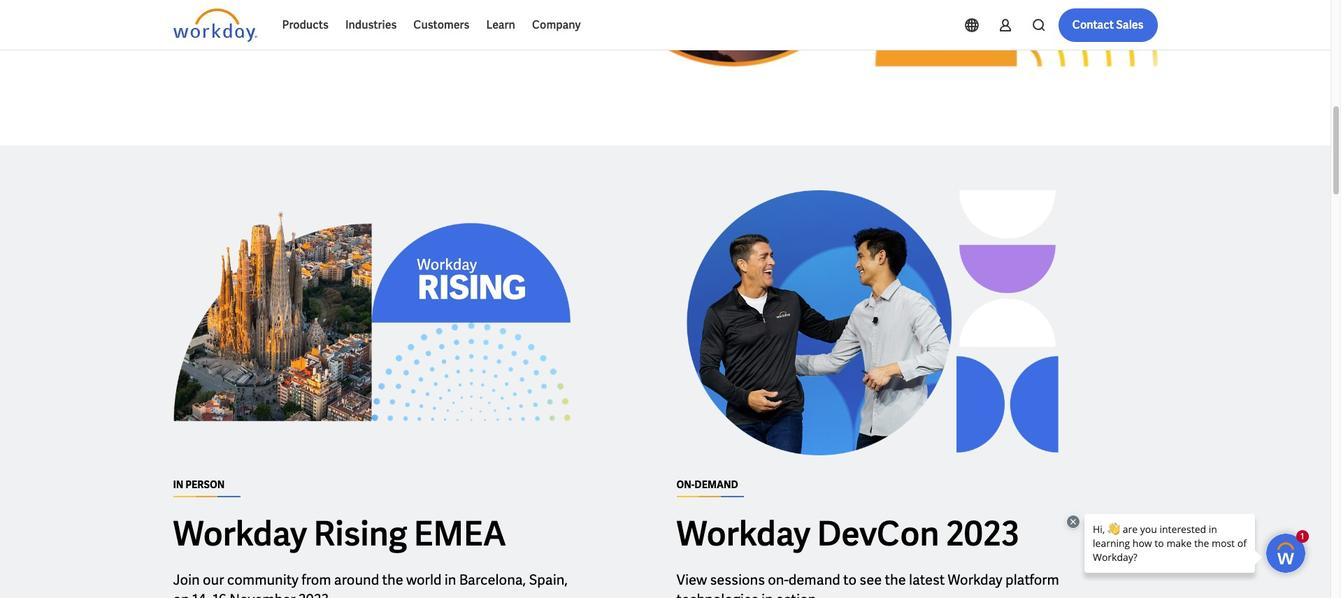 Task type: describe. For each thing, give the bounding box(es) containing it.
demand
[[789, 571, 841, 589]]

see
[[860, 571, 882, 589]]

in person
[[173, 478, 225, 491]]

workday inside the "view sessions on-demand to see the latest workday platform technologies in action."
[[948, 571, 1003, 589]]

join our community from around the world in barcelona, spain, on 14–16 november 2023.
[[173, 571, 568, 598]]

workday for workday devcon 2023
[[677, 512, 811, 555]]

products button
[[274, 8, 337, 42]]

platform
[[1006, 571, 1060, 589]]

barcelona,
[[459, 571, 526, 589]]

workday rising emea
[[173, 512, 507, 555]]

2023
[[947, 512, 1020, 555]]

devcon
[[818, 512, 940, 555]]

14–16
[[192, 590, 227, 598]]

contact sales
[[1073, 17, 1144, 32]]

2023.
[[299, 590, 332, 598]]

around
[[334, 571, 379, 589]]

in inside the "view sessions on-demand to see the latest workday platform technologies in action."
[[762, 590, 774, 598]]

sessions
[[710, 571, 765, 589]]

learn button
[[478, 8, 524, 42]]

our
[[203, 571, 224, 589]]

november
[[230, 590, 296, 598]]

on-
[[677, 478, 695, 491]]

sales
[[1117, 17, 1144, 32]]

person
[[186, 478, 225, 491]]

company
[[532, 17, 581, 32]]

to
[[844, 571, 857, 589]]

spain,
[[529, 571, 568, 589]]

latest
[[910, 571, 945, 589]]

view sessions on-demand to see the latest workday platform technologies in action.
[[677, 571, 1060, 598]]

in inside the join our community from around the world in barcelona, spain, on 14–16 november 2023.
[[445, 571, 456, 589]]

carl eschenbach and attendee at workday devcon image
[[677, 190, 1074, 455]]

customers
[[414, 17, 470, 32]]

emea
[[414, 512, 507, 555]]



Task type: locate. For each thing, give the bounding box(es) containing it.
go to the homepage image
[[173, 8, 257, 42]]

in
[[173, 478, 184, 491]]

2 horizontal spatial workday
[[948, 571, 1003, 589]]

1 vertical spatial in
[[762, 590, 774, 598]]

customers button
[[405, 8, 478, 42]]

workday up sessions
[[677, 512, 811, 555]]

workday down 2023
[[948, 571, 1003, 589]]

1 horizontal spatial in
[[762, 590, 774, 598]]

the
[[382, 571, 403, 589], [885, 571, 907, 589]]

industries button
[[337, 8, 405, 42]]

in right world
[[445, 571, 456, 589]]

the right "see"
[[885, 571, 907, 589]]

aerial shot of barcelona, spain. image
[[173, 190, 571, 455]]

contact
[[1073, 17, 1115, 32]]

company button
[[524, 8, 589, 42]]

on
[[173, 590, 189, 598]]

action.
[[777, 590, 820, 598]]

community
[[227, 571, 299, 589]]

workday
[[173, 512, 307, 555], [677, 512, 811, 555], [948, 571, 1003, 589]]

2 the from the left
[[885, 571, 907, 589]]

products
[[282, 17, 329, 32]]

golden gate bridge in san francisco. image
[[593, 0, 1158, 101]]

technologies
[[677, 590, 759, 598]]

the inside the join our community from around the world in barcelona, spain, on 14–16 november 2023.
[[382, 571, 403, 589]]

view
[[677, 571, 707, 589]]

0 horizontal spatial in
[[445, 571, 456, 589]]

the inside the "view sessions on-demand to see the latest workday platform technologies in action."
[[885, 571, 907, 589]]

1 the from the left
[[382, 571, 403, 589]]

learn
[[487, 17, 516, 32]]

0 horizontal spatial workday
[[173, 512, 307, 555]]

workday devcon 2023
[[677, 512, 1020, 555]]

0 vertical spatial in
[[445, 571, 456, 589]]

workday up the community
[[173, 512, 307, 555]]

rising
[[314, 512, 407, 555]]

0 horizontal spatial the
[[382, 571, 403, 589]]

on-demand
[[677, 478, 739, 491]]

join
[[173, 571, 200, 589]]

contact sales link
[[1059, 8, 1158, 42]]

in
[[445, 571, 456, 589], [762, 590, 774, 598]]

the left world
[[382, 571, 403, 589]]

in down 'on-'
[[762, 590, 774, 598]]

world
[[406, 571, 442, 589]]

1 horizontal spatial workday
[[677, 512, 811, 555]]

on-
[[768, 571, 789, 589]]

industries
[[346, 17, 397, 32]]

1 horizontal spatial the
[[885, 571, 907, 589]]

workday for workday rising emea
[[173, 512, 307, 555]]

from
[[302, 571, 331, 589]]

demand
[[695, 478, 739, 491]]



Task type: vqa. For each thing, say whether or not it's contained in the screenshot.
Analysis in Button
no



